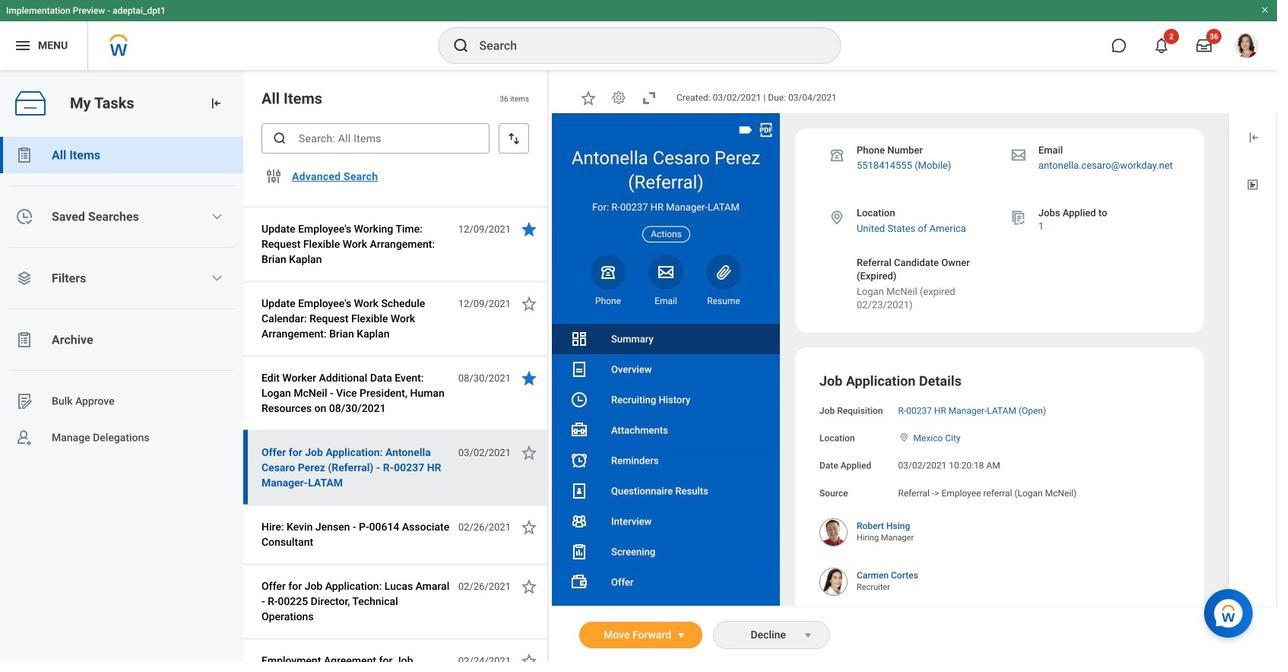 Task type: vqa. For each thing, say whether or not it's contained in the screenshot.
bottom Phone "image"
yes



Task type: describe. For each thing, give the bounding box(es) containing it.
personal notes image
[[570, 604, 588, 622]]

close environment banner image
[[1260, 5, 1270, 14]]

mail image
[[1010, 147, 1027, 163]]

perspective image
[[15, 269, 33, 287]]

item list element
[[243, 70, 549, 662]]

recruiting history image
[[570, 391, 588, 409]]

transformation import image
[[208, 96, 224, 111]]

gear image
[[611, 90, 626, 105]]

reminders image
[[570, 451, 588, 470]]

attachments image
[[570, 421, 588, 439]]

clipboard image
[[15, 331, 33, 349]]

1 vertical spatial location image
[[898, 432, 910, 443]]

0 horizontal spatial list
[[0, 137, 243, 456]]

fullscreen image
[[640, 89, 658, 107]]

questionnaire results image
[[570, 482, 588, 500]]

sort image
[[506, 131, 522, 146]]

chevron down image for perspective "icon"
[[211, 272, 223, 284]]

offer image
[[570, 573, 588, 591]]

view printable version (pdf) image
[[758, 122, 775, 138]]

box text image
[[1245, 177, 1260, 192]]

Search Workday  search field
[[479, 29, 809, 62]]

clipboard image
[[15, 146, 33, 164]]

1 horizontal spatial list
[[552, 324, 780, 628]]

transformation import image
[[1246, 130, 1261, 145]]

2 star image from the top
[[520, 577, 538, 596]]

interview image
[[570, 512, 588, 531]]

documents check image
[[1010, 210, 1027, 226]]

resume antonella cesaro perez (referral) element
[[706, 295, 741, 307]]

search image inside the item list element
[[272, 131, 287, 146]]

upload clip image
[[715, 263, 733, 281]]

profile logan mcneil image
[[1235, 33, 1259, 61]]

summary image
[[570, 330, 588, 348]]



Task type: locate. For each thing, give the bounding box(es) containing it.
1 star image from the top
[[520, 518, 538, 536]]

tag image
[[737, 122, 754, 138]]

overview image
[[570, 360, 588, 379]]

1 horizontal spatial location image
[[898, 432, 910, 443]]

rename image
[[15, 392, 33, 411]]

0 horizontal spatial search image
[[272, 131, 287, 146]]

0 vertical spatial search image
[[452, 36, 470, 55]]

phone antonella cesaro perez (referral) element
[[591, 295, 626, 307]]

notifications large image
[[1154, 38, 1169, 53]]

star image left interview image
[[520, 518, 538, 536]]

1 caret down image from the left
[[672, 629, 690, 642]]

phone image
[[598, 263, 619, 281]]

1 vertical spatial chevron down image
[[211, 272, 223, 284]]

mail image
[[657, 263, 675, 281]]

email antonella cesaro perez (referral) element
[[648, 295, 683, 307]]

list
[[0, 137, 243, 456], [552, 324, 780, 628]]

screening image
[[570, 543, 588, 561]]

0 vertical spatial star image
[[520, 518, 538, 536]]

1 vertical spatial star image
[[520, 577, 538, 596]]

clock check image
[[15, 208, 33, 226]]

1 vertical spatial search image
[[272, 131, 287, 146]]

0 vertical spatial chevron down image
[[211, 211, 223, 223]]

0 horizontal spatial caret down image
[[672, 629, 690, 642]]

location image
[[829, 210, 845, 226], [898, 432, 910, 443]]

inbox large image
[[1197, 38, 1212, 53]]

navigation pane region
[[552, 113, 780, 662]]

star image
[[579, 89, 598, 107], [520, 220, 538, 238], [520, 295, 538, 313], [520, 369, 538, 387], [520, 444, 538, 462], [520, 652, 538, 662]]

star image left offer image
[[520, 577, 538, 596]]

chevron down image
[[211, 211, 223, 223], [211, 272, 223, 284]]

search image
[[452, 36, 470, 55], [272, 131, 287, 146]]

0 vertical spatial location image
[[829, 210, 845, 226]]

caret down image
[[672, 629, 690, 642], [799, 629, 817, 642]]

justify image
[[14, 36, 32, 55]]

1 horizontal spatial search image
[[452, 36, 470, 55]]

banner
[[0, 0, 1277, 70]]

user plus image
[[15, 429, 33, 447]]

phone image
[[829, 147, 845, 163]]

1 chevron down image from the top
[[211, 211, 223, 223]]

2 chevron down image from the top
[[211, 272, 223, 284]]

0 horizontal spatial location image
[[829, 210, 845, 226]]

configure image
[[265, 167, 283, 185]]

Search: All Items text field
[[262, 123, 490, 154]]

chevron down image for clock check icon on the top of the page
[[211, 211, 223, 223]]

2 caret down image from the left
[[799, 629, 817, 642]]

1 horizontal spatial caret down image
[[799, 629, 817, 642]]

star image
[[520, 518, 538, 536], [520, 577, 538, 596]]



